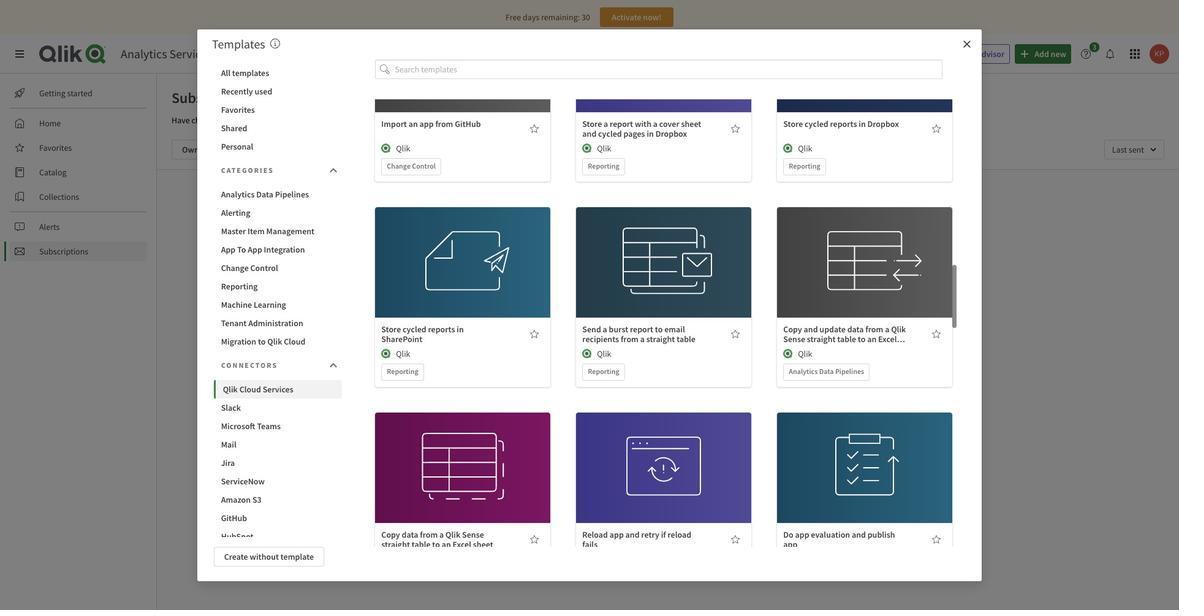 Task type: locate. For each thing, give the bounding box(es) containing it.
use template button for report
[[626, 239, 703, 259]]

store inside store a report with a cover sheet and cycled pages in dropbox
[[583, 118, 602, 129]]

pages
[[624, 128, 646, 139]]

1 horizontal spatial services
[[263, 384, 294, 395]]

1 horizontal spatial reports
[[831, 118, 858, 129]]

2 vertical spatial an
[[442, 539, 451, 550]]

favorites link
[[10, 138, 147, 158]]

shared button
[[214, 119, 342, 137]]

2 vertical spatial email
[[665, 324, 685, 335]]

or right "charts"
[[216, 115, 223, 126]]

control down import an app from github
[[412, 161, 436, 171]]

1 vertical spatial an
[[868, 334, 877, 345]]

reports for sharepoint
[[428, 324, 455, 335]]

qlik image down report.
[[583, 144, 593, 153]]

cycled
[[805, 118, 829, 129], [599, 128, 622, 139], [403, 324, 427, 335]]

0 horizontal spatial cloud
[[240, 384, 261, 395]]

all templates
[[221, 67, 269, 78]]

0 horizontal spatial you
[[369, 115, 382, 126]]

0 vertical spatial control
[[412, 161, 436, 171]]

use template button for a
[[425, 445, 502, 464]]

and inside copy and update data from a qlik sense straight table to an excel sheet
[[804, 324, 818, 335]]

reload
[[583, 529, 608, 540]]

store for store cycled reports in sharepoint
[[382, 324, 401, 335]]

0 horizontal spatial subscriptions
[[39, 246, 88, 257]]

github down amazon
[[221, 512, 247, 523]]

control
[[412, 161, 436, 171], [251, 262, 278, 273]]

regular
[[626, 287, 652, 298]]

1 vertical spatial change control
[[221, 262, 278, 273]]

from inside send a burst report to email recipients from a straight table
[[621, 334, 639, 345]]

an inside copy and update data from a qlik sense straight table to an excel sheet
[[868, 334, 877, 345]]

microsoft
[[221, 420, 255, 431]]

started
[[67, 88, 92, 99]]

administration
[[248, 317, 303, 328]]

0 horizontal spatial store
[[382, 324, 401, 335]]

quick
[[520, 115, 540, 126]]

reporting up machine
[[221, 281, 258, 292]]

details for a
[[451, 476, 476, 487]]

1 horizontal spatial an
[[442, 539, 451, 550]]

and left retry
[[626, 529, 640, 540]]

1 vertical spatial you
[[594, 258, 610, 270]]

1 vertical spatial qlik image
[[583, 349, 593, 359]]

on down "subscribe"
[[609, 287, 619, 298]]

data up alerting button
[[257, 189, 274, 200]]

0 vertical spatial analytics
[[121, 46, 167, 61]]

app right do
[[796, 529, 810, 540]]

or
[[216, 115, 223, 126], [669, 275, 676, 286], [625, 299, 632, 310]]

1 horizontal spatial data
[[848, 324, 864, 335]]

retry
[[642, 529, 660, 540]]

not
[[625, 258, 639, 270]]

chart down "subscribe"
[[604, 299, 623, 310]]

0 vertical spatial analytics data pipelines
[[221, 189, 309, 200]]

0 vertical spatial services
[[170, 46, 212, 61]]

1 horizontal spatial copy
[[784, 324, 803, 335]]

qlik image for copy and update data from a qlik sense straight table to an excel sheet
[[784, 349, 794, 359]]

0 vertical spatial data
[[848, 324, 864, 335]]

1 horizontal spatial chart
[[648, 275, 667, 286]]

you do not have any subscriptions yet subscribe to a chart or sheet to receive it by email on a regular basis. click 'subscribe' on the chart or sheet in the app to get started.
[[587, 258, 759, 310]]

email down click
[[665, 324, 685, 335]]

0 vertical spatial excel
[[879, 334, 898, 345]]

1 horizontal spatial table
[[677, 334, 696, 345]]

use template for and
[[841, 449, 890, 460]]

analytics data pipelines down copy and update data from a qlik sense straight table to an excel sheet
[[789, 367, 865, 376]]

connectors button
[[214, 353, 342, 377]]

1 vertical spatial report
[[630, 324, 654, 335]]

app right reload
[[610, 529, 624, 540]]

machine
[[221, 299, 252, 310]]

create without template button
[[214, 547, 324, 566]]

0 vertical spatial or
[[216, 115, 223, 126]]

add to favorites image for copy data from a qlik sense straight table to an excel sheet
[[530, 535, 540, 545]]

getting started
[[39, 88, 92, 99]]

0 vertical spatial reports
[[831, 118, 858, 129]]

recently used
[[221, 86, 273, 97]]

0 horizontal spatial dropbox
[[656, 128, 688, 139]]

report right burst
[[630, 324, 654, 335]]

change control down import
[[387, 161, 436, 171]]

1 vertical spatial analytics data pipelines
[[789, 367, 865, 376]]

to inside the copy data from a qlik sense straight table to an excel sheet
[[433, 539, 440, 550]]

0 horizontal spatial sheets
[[225, 115, 248, 126]]

email right your
[[323, 115, 343, 126]]

or down regular
[[625, 299, 632, 310]]

and left update on the bottom right
[[804, 324, 818, 335]]

analytics
[[121, 46, 167, 61], [221, 189, 255, 200], [789, 367, 818, 376]]

0 horizontal spatial reports
[[428, 324, 455, 335]]

0 vertical spatial you
[[369, 115, 382, 126]]

email inside send a burst report to email recipients from a straight table
[[665, 324, 685, 335]]

services inside button
[[263, 384, 294, 395]]

an inside the copy data from a qlik sense straight table to an excel sheet
[[442, 539, 451, 550]]

to
[[237, 244, 246, 255]]

connectors
[[221, 360, 278, 369]]

template for a
[[454, 449, 488, 460]]

mail
[[221, 439, 237, 450]]

add to favorites image
[[932, 124, 942, 134], [731, 329, 741, 339], [932, 329, 942, 339], [530, 535, 540, 545]]

details button
[[425, 266, 502, 286], [626, 266, 703, 286], [827, 266, 904, 286], [425, 472, 502, 491], [626, 472, 703, 491], [827, 472, 904, 491]]

shared
[[221, 122, 247, 133]]

reports inside store cycled reports in sharepoint
[[428, 324, 455, 335]]

qlik inside copy and update data from a qlik sense straight table to an excel sheet
[[892, 324, 907, 335]]

0 horizontal spatial email
[[323, 115, 343, 126]]

your
[[305, 115, 322, 126]]

template inside create without template button
[[281, 551, 314, 562]]

copy data from a qlik sense straight table to an excel sheet
[[382, 529, 494, 550]]

filters region
[[157, 130, 1180, 169]]

0 horizontal spatial or
[[216, 115, 223, 126]]

dropbox inside store a report with a cover sheet and cycled pages in dropbox
[[656, 128, 688, 139]]

0 horizontal spatial table
[[412, 539, 431, 550]]

app right also
[[420, 118, 434, 129]]

app left 'to' at the left top of the page
[[221, 244, 236, 255]]

sheet inside copy and update data from a qlik sense straight table to an excel sheet
[[784, 343, 804, 355]]

navigation pane element
[[0, 78, 156, 266]]

table inside the copy data from a qlik sense straight table to an excel sheet
[[412, 539, 431, 550]]

sheets left into
[[473, 115, 497, 126]]

use template button for data
[[827, 239, 904, 259]]

a inside the copy data from a qlik sense straight table to an excel sheet
[[440, 529, 444, 540]]

sheets left sent
[[225, 115, 248, 126]]

use template for in
[[439, 244, 488, 255]]

app
[[221, 244, 236, 255], [248, 244, 262, 255]]

and
[[542, 115, 556, 126], [583, 128, 597, 139], [804, 324, 818, 335], [626, 529, 640, 540], [852, 529, 866, 540]]

cloud down connectors
[[240, 384, 261, 395]]

0 vertical spatial qlik image
[[583, 144, 593, 153]]

2 horizontal spatial table
[[838, 334, 857, 345]]

cover
[[660, 118, 680, 129]]

to
[[296, 115, 304, 126], [633, 275, 640, 286], [699, 275, 707, 286], [693, 299, 700, 310], [655, 324, 663, 335], [858, 334, 866, 345], [258, 336, 266, 347], [433, 539, 440, 550]]

use for and
[[841, 449, 855, 460]]

machine learning
[[221, 299, 286, 310]]

reporting for store cycled reports in dropbox
[[789, 161, 821, 171]]

sent
[[250, 115, 265, 126]]

1 vertical spatial excel
[[453, 539, 472, 550]]

1 horizontal spatial email
[[587, 287, 607, 298]]

0 horizontal spatial app
[[221, 244, 236, 255]]

details button for and
[[827, 472, 904, 491]]

0 vertical spatial the
[[747, 287, 759, 298]]

use template button for retry
[[626, 445, 703, 464]]

pipelines up alerting button
[[275, 189, 309, 200]]

2 horizontal spatial email
[[665, 324, 685, 335]]

sense
[[784, 334, 806, 345], [462, 529, 484, 540]]

0 vertical spatial favorites
[[221, 104, 255, 115]]

free days remaining: 30
[[506, 12, 591, 23]]

change down 'to' at the left top of the page
[[221, 262, 249, 273]]

analytics inside "button"
[[221, 189, 255, 200]]

0 vertical spatial cloud
[[284, 336, 306, 347]]

reporting down report.
[[588, 161, 620, 171]]

2 horizontal spatial cycled
[[805, 118, 829, 129]]

home link
[[10, 113, 147, 133]]

change control
[[387, 161, 436, 171], [221, 262, 278, 273]]

activate now! link
[[600, 7, 674, 27]]

the down basis.
[[664, 299, 676, 310]]

machine learning button
[[214, 295, 342, 314]]

1 vertical spatial github
[[221, 512, 247, 523]]

1 horizontal spatial subscriptions
[[172, 88, 258, 107]]

2 app from the left
[[248, 244, 262, 255]]

app down click
[[677, 299, 691, 310]]

subscriptions up "charts"
[[172, 88, 258, 107]]

qlik image
[[382, 144, 391, 153], [784, 144, 794, 153], [382, 349, 391, 359], [784, 349, 794, 359]]

a
[[514, 115, 519, 126], [604, 118, 609, 129], [654, 118, 658, 129], [642, 275, 646, 286], [620, 287, 625, 298], [603, 324, 608, 335], [886, 324, 890, 335], [641, 334, 645, 345], [440, 529, 444, 540]]

1 horizontal spatial cycled
[[599, 128, 622, 139]]

getting
[[39, 88, 65, 99]]

0 horizontal spatial excel
[[453, 539, 472, 550]]

cycled for store cycled reports in dropbox
[[805, 118, 829, 129]]

templates
[[232, 67, 269, 78]]

collections
[[39, 191, 79, 202]]

reporting
[[588, 161, 620, 171], [789, 161, 821, 171], [221, 281, 258, 292], [387, 367, 419, 376], [588, 367, 620, 376]]

0 horizontal spatial analytics
[[121, 46, 167, 61]]

subscriptions down alerts
[[39, 246, 88, 257]]

store inside store cycled reports in sharepoint
[[382, 324, 401, 335]]

add to favorites image for store a report with a cover sheet and cycled pages in dropbox
[[731, 124, 741, 134]]

1 horizontal spatial analytics
[[221, 189, 255, 200]]

1 horizontal spatial or
[[625, 299, 632, 310]]

0 horizontal spatial change control
[[221, 262, 278, 273]]

catalog link
[[10, 163, 147, 182]]

management
[[266, 225, 315, 236]]

favorites up catalog
[[39, 142, 72, 153]]

2 qlik image from the top
[[583, 349, 593, 359]]

on
[[609, 287, 619, 298], [736, 287, 746, 298]]

template
[[454, 244, 488, 255], [655, 244, 689, 255], [856, 244, 890, 255], [454, 449, 488, 460], [655, 449, 689, 460], [856, 449, 890, 460], [281, 551, 314, 562]]

cycled inside store cycled reports in sharepoint
[[403, 324, 427, 335]]

favorites
[[221, 104, 255, 115], [39, 142, 72, 153]]

0 vertical spatial pipelines
[[275, 189, 309, 200]]

0 vertical spatial data
[[257, 189, 274, 200]]

favorites inside button
[[221, 104, 255, 115]]

1 horizontal spatial github
[[455, 118, 481, 129]]

1 horizontal spatial cloud
[[284, 336, 306, 347]]

1 vertical spatial reports
[[428, 324, 455, 335]]

catalog
[[39, 167, 67, 178]]

github left into
[[455, 118, 481, 129]]

1 horizontal spatial change
[[387, 161, 411, 171]]

0 vertical spatial change
[[387, 161, 411, 171]]

app right 'to' at the left top of the page
[[248, 244, 262, 255]]

email down "subscribe"
[[587, 287, 607, 298]]

excel inside copy and update data from a qlik sense straight table to an excel sheet
[[879, 334, 898, 345]]

teams
[[257, 420, 281, 431]]

create without template
[[224, 551, 314, 562]]

you left can
[[369, 115, 382, 126]]

1 vertical spatial control
[[251, 262, 278, 273]]

categories
[[221, 165, 274, 174]]

all
[[221, 67, 231, 78]]

details for report
[[652, 271, 677, 282]]

qlik image for store cycled reports in sharepoint
[[382, 349, 391, 359]]

0 vertical spatial github
[[455, 118, 481, 129]]

cloud down tenant administration button at the bottom of page
[[284, 336, 306, 347]]

copy inside copy and update data from a qlik sense straight table to an excel sheet
[[784, 324, 803, 335]]

0 vertical spatial copy
[[784, 324, 803, 335]]

cloud inside button
[[284, 336, 306, 347]]

0 horizontal spatial chart
[[604, 299, 623, 310]]

qlik image down recipients
[[583, 349, 593, 359]]

details for in
[[451, 271, 476, 282]]

1 horizontal spatial favorites
[[221, 104, 255, 115]]

qlik image for store a report with a cover sheet and cycled pages in dropbox
[[583, 144, 593, 153]]

1 vertical spatial copy
[[382, 529, 400, 540]]

sheets
[[225, 115, 248, 126], [473, 115, 497, 126]]

chart
[[648, 275, 667, 286], [604, 299, 623, 310]]

subscriptions inside navigation pane element
[[39, 246, 88, 257]]

from inside the copy data from a qlik sense straight table to an excel sheet
[[420, 529, 438, 540]]

0 vertical spatial email
[[323, 115, 343, 126]]

amazon s3
[[221, 494, 262, 505]]

details for retry
[[652, 476, 677, 487]]

qlik image for send a burst report to email recipients from a straight table
[[583, 349, 593, 359]]

use template for retry
[[640, 449, 689, 460]]

2 horizontal spatial analytics
[[789, 367, 818, 376]]

1 sheets from the left
[[225, 115, 248, 126]]

reporting for store cycled reports in sharepoint
[[387, 367, 419, 376]]

update
[[820, 324, 846, 335]]

report left with
[[610, 118, 634, 129]]

1 app from the left
[[221, 244, 236, 255]]

you left do
[[594, 258, 610, 270]]

and down report.
[[583, 128, 597, 139]]

control down app to app integration
[[251, 262, 278, 273]]

servicenow
[[221, 476, 265, 487]]

1 horizontal spatial you
[[594, 258, 610, 270]]

app
[[420, 118, 434, 129], [677, 299, 691, 310], [610, 529, 624, 540], [796, 529, 810, 540], [784, 539, 798, 550]]

add to favorites image
[[530, 124, 540, 134], [731, 124, 741, 134], [530, 329, 540, 339], [731, 535, 741, 545], [932, 535, 942, 545]]

2 horizontal spatial or
[[669, 275, 676, 286]]

github
[[455, 118, 481, 129], [221, 512, 247, 523]]

templates are pre-built automations that help you automate common business workflows. get started by selecting one of the pre-built templates or choose the blank canvas to build an automation from scratch. image
[[270, 38, 280, 48]]

0 horizontal spatial on
[[609, 287, 619, 298]]

pipelines down copy and update data from a qlik sense straight table to an excel sheet
[[836, 367, 865, 376]]

0 horizontal spatial cycled
[[403, 324, 427, 335]]

0 horizontal spatial sense
[[462, 529, 484, 540]]

reports for dropbox
[[831, 118, 858, 129]]

change control down 'to' at the left top of the page
[[221, 262, 278, 273]]

1 horizontal spatial sheets
[[473, 115, 497, 126]]

1 horizontal spatial on
[[736, 287, 746, 298]]

0 horizontal spatial github
[[221, 512, 247, 523]]

migration to qlik cloud button
[[214, 332, 342, 350]]

1 horizontal spatial sense
[[784, 334, 806, 345]]

0 horizontal spatial data
[[402, 529, 419, 540]]

pipelines inside analytics data pipelines "button"
[[275, 189, 309, 200]]

1 vertical spatial subscriptions
[[39, 246, 88, 257]]

1 vertical spatial the
[[664, 299, 676, 310]]

get
[[702, 299, 713, 310]]

reporting inside button
[[221, 281, 258, 292]]

qlik image for import an app from github
[[382, 144, 391, 153]]

0 horizontal spatial an
[[409, 118, 418, 129]]

copy inside the copy data from a qlik sense straight table to an excel sheet
[[382, 529, 400, 540]]

an
[[409, 118, 418, 129], [868, 334, 877, 345], [442, 539, 451, 550]]

services left templates
[[170, 46, 212, 61]]

and left the publish
[[852, 529, 866, 540]]

or up basis.
[[669, 275, 676, 286]]

services up "slack" button
[[263, 384, 294, 395]]

on down the 'it'
[[736, 287, 746, 298]]

templates are pre-built automations that help you automate common business workflows. get started by selecting one of the pre-built templates or choose the blank canvas to build an automation from scratch. tooltip
[[270, 36, 280, 51]]

qlik image
[[583, 144, 593, 153], [583, 349, 593, 359]]

add to favorites image for reload app and retry if reload fails
[[731, 535, 741, 545]]

0 vertical spatial sense
[[784, 334, 806, 345]]

0 horizontal spatial control
[[251, 262, 278, 273]]

1 qlik image from the top
[[583, 144, 593, 153]]

alerting button
[[214, 203, 342, 222]]

favorites down recently
[[221, 104, 255, 115]]

reporting down recipients
[[588, 367, 620, 376]]

qlik inside button
[[268, 336, 282, 347]]

the down by
[[747, 287, 759, 298]]

data down copy and update data from a qlik sense straight table to an excel sheet
[[820, 367, 834, 376]]

1 horizontal spatial app
[[248, 244, 262, 255]]

change down import
[[387, 161, 411, 171]]

store a report with a cover sheet and cycled pages in dropbox
[[583, 118, 702, 139]]

qlik image for store cycled reports in dropbox
[[784, 144, 794, 153]]

1 vertical spatial data
[[402, 529, 419, 540]]

analytics data pipelines up alerting button
[[221, 189, 309, 200]]

reporting down the store cycled reports in dropbox
[[789, 161, 821, 171]]

details
[[451, 271, 476, 282], [652, 271, 677, 282], [853, 271, 878, 282], [451, 476, 476, 487], [652, 476, 677, 487], [853, 476, 878, 487]]

dropbox
[[868, 118, 900, 129], [656, 128, 688, 139]]

0 horizontal spatial favorites
[[39, 142, 72, 153]]

0 horizontal spatial change
[[221, 262, 249, 273]]

the
[[747, 287, 759, 298], [664, 299, 676, 310]]

2 horizontal spatial store
[[784, 118, 804, 129]]

click
[[676, 287, 693, 298]]

1 horizontal spatial change control
[[387, 161, 436, 171]]

template for report
[[655, 244, 689, 255]]

2 horizontal spatial an
[[868, 334, 877, 345]]

1 vertical spatial change
[[221, 262, 249, 273]]

excel
[[879, 334, 898, 345], [453, 539, 472, 550]]

copy and update data from a qlik sense straight table to an excel sheet
[[784, 324, 907, 355]]

chart up basis.
[[648, 275, 667, 286]]

create
[[224, 551, 248, 562]]

close sidebar menu image
[[15, 49, 25, 59]]

tenant administration button
[[214, 314, 342, 332]]

inbox.
[[345, 115, 367, 126]]

reporting down "sharepoint"
[[387, 367, 419, 376]]

straight inside copy and update data from a qlik sense straight table to an excel sheet
[[808, 334, 836, 345]]

0 horizontal spatial analytics data pipelines
[[221, 189, 309, 200]]

add to favorites image for store cycled reports in sharepoint
[[530, 329, 540, 339]]

1 vertical spatial favorites
[[39, 142, 72, 153]]

recently used button
[[214, 82, 342, 100]]

1 vertical spatial services
[[263, 384, 294, 395]]



Task type: vqa. For each thing, say whether or not it's contained in the screenshot.
the Subscribe
yes



Task type: describe. For each thing, give the bounding box(es) containing it.
straight inside the copy data from a qlik sense straight table to an excel sheet
[[382, 539, 410, 550]]

table inside send a burst report to email recipients from a straight table
[[677, 334, 696, 345]]

tenant administration
[[221, 317, 303, 328]]

master item management
[[221, 225, 315, 236]]

copy for copy data from a qlik sense straight table to an excel sheet
[[382, 529, 400, 540]]

in inside store a report with a cover sheet and cycled pages in dropbox
[[647, 128, 654, 139]]

to inside button
[[258, 336, 266, 347]]

servicenow button
[[214, 472, 342, 490]]

details for and
[[853, 476, 878, 487]]

1 vertical spatial pipelines
[[836, 367, 865, 376]]

email inside the you do not have any subscriptions yet subscribe to a chart or sheet to receive it by email on a regular basis. click 'subscribe' on the chart or sheet in the app to get started.
[[587, 287, 607, 298]]

used
[[255, 86, 273, 97]]

copy for copy and update data from a qlik sense straight table to an excel sheet
[[784, 324, 803, 335]]

data inside copy and update data from a qlik sense straight table to an excel sheet
[[848, 324, 864, 335]]

add to favorites image for send a burst report to email recipients from a straight table
[[731, 329, 741, 339]]

reporting for store a report with a cover sheet and cycled pages in dropbox
[[588, 161, 620, 171]]

item
[[248, 225, 265, 236]]

add to favorites image for do app evaluation and publish app
[[932, 535, 942, 545]]

subscriptions
[[680, 258, 737, 270]]

straight inside send a burst report to email recipients from a straight table
[[647, 334, 675, 345]]

can
[[383, 115, 396, 126]]

report inside send a burst report to email recipients from a straight table
[[630, 324, 654, 335]]

do app evaluation and publish app
[[784, 529, 896, 550]]

reporting for send a burst report to email recipients from a straight table
[[588, 367, 620, 376]]

1 vertical spatial data
[[820, 367, 834, 376]]

evaluation
[[812, 529, 851, 540]]

favorites inside navigation pane element
[[39, 142, 72, 153]]

1 horizontal spatial analytics data pipelines
[[789, 367, 865, 376]]

2 vertical spatial analytics
[[789, 367, 818, 376]]

1 vertical spatial or
[[669, 275, 676, 286]]

have charts or sheets sent straight to your email inbox. you can also bundle multiple sheets into a quick and easy report.
[[172, 115, 600, 126]]

qlik inside button
[[223, 384, 238, 395]]

and inside do app evaluation and publish app
[[852, 529, 866, 540]]

mail button
[[214, 435, 342, 454]]

any
[[663, 258, 678, 270]]

change control inside button
[[221, 262, 278, 273]]

personal
[[221, 141, 253, 152]]

0 horizontal spatial the
[[664, 299, 676, 310]]

0 vertical spatial chart
[[648, 275, 667, 286]]

use for in
[[439, 244, 452, 255]]

jira
[[221, 457, 235, 468]]

details button for retry
[[626, 472, 703, 491]]

analytics data pipelines inside analytics data pipelines "button"
[[221, 189, 309, 200]]

subscriptions link
[[10, 242, 147, 261]]

30
[[582, 12, 591, 23]]

import an app from github
[[382, 118, 481, 129]]

free
[[506, 12, 521, 23]]

do
[[784, 529, 794, 540]]

migration
[[221, 336, 256, 347]]

a inside copy and update data from a qlik sense straight table to an excel sheet
[[886, 324, 890, 335]]

github button
[[214, 509, 342, 527]]

details button for a
[[425, 472, 502, 491]]

it
[[736, 275, 741, 286]]

you inside the you do not have any subscriptions yet subscribe to a chart or sheet to receive it by email on a regular basis. click 'subscribe' on the chart or sheet in the app to get started.
[[594, 258, 610, 270]]

recipients
[[583, 334, 619, 345]]

by
[[742, 275, 751, 286]]

change control button
[[214, 258, 342, 277]]

amazon
[[221, 494, 251, 505]]

details button for in
[[425, 266, 502, 286]]

add to favorites image for store cycled reports in dropbox
[[932, 124, 942, 134]]

insight
[[950, 48, 976, 59]]

fails
[[583, 539, 598, 550]]

app inside "reload app and retry if reload fails"
[[610, 529, 624, 540]]

integration
[[264, 244, 305, 255]]

in inside store cycled reports in sharepoint
[[457, 324, 464, 335]]

use for a
[[439, 449, 452, 460]]

amazon s3 button
[[214, 490, 342, 509]]

2 on from the left
[[736, 287, 746, 298]]

in inside the you do not have any subscriptions yet subscribe to a chart or sheet to receive it by email on a regular basis. click 'subscribe' on the chart or sheet in the app to get started.
[[655, 299, 662, 310]]

app left evaluation
[[784, 539, 798, 550]]

sheet inside store a report with a cover sheet and cycled pages in dropbox
[[682, 118, 702, 129]]

all templates button
[[214, 63, 342, 82]]

easy
[[557, 115, 573, 126]]

report inside store a report with a cover sheet and cycled pages in dropbox
[[610, 118, 634, 129]]

1 on from the left
[[609, 287, 619, 298]]

close image
[[963, 39, 973, 49]]

activate
[[612, 12, 642, 23]]

cycled for store cycled reports in sharepoint
[[403, 324, 427, 335]]

hubspot
[[221, 531, 254, 542]]

also
[[398, 115, 413, 126]]

publish
[[868, 529, 896, 540]]

activate now!
[[612, 12, 662, 23]]

template for and
[[856, 449, 890, 460]]

template for data
[[856, 244, 890, 255]]

add to favorites image for copy and update data from a qlik sense straight table to an excel sheet
[[932, 329, 942, 339]]

ask insight advisor button
[[915, 44, 1011, 64]]

use template for data
[[841, 244, 890, 255]]

home
[[39, 118, 61, 129]]

control inside 'change control' button
[[251, 262, 278, 273]]

analytics data pipelines button
[[214, 185, 342, 203]]

use template button for in
[[425, 239, 502, 259]]

have
[[172, 115, 190, 126]]

github inside button
[[221, 512, 247, 523]]

cycled inside store a report with a cover sheet and cycled pages in dropbox
[[599, 128, 622, 139]]

learning
[[254, 299, 286, 310]]

'subscribe'
[[695, 287, 735, 298]]

table inside copy and update data from a qlik sense straight table to an excel sheet
[[838, 334, 857, 345]]

to inside copy and update data from a qlik sense straight table to an excel sheet
[[858, 334, 866, 345]]

multiple
[[442, 115, 472, 126]]

store cycled reports in dropbox
[[784, 118, 900, 129]]

use template for report
[[640, 244, 689, 255]]

details button for report
[[626, 266, 703, 286]]

use for data
[[841, 244, 855, 255]]

to inside send a burst report to email recipients from a straight table
[[655, 324, 663, 335]]

0 horizontal spatial services
[[170, 46, 212, 61]]

1 horizontal spatial dropbox
[[868, 118, 900, 129]]

app to app integration
[[221, 244, 305, 255]]

store for store cycled reports in dropbox
[[784, 118, 804, 129]]

qlik cloud services
[[223, 384, 294, 395]]

with
[[635, 118, 652, 129]]

basis.
[[654, 287, 674, 298]]

use for report
[[640, 244, 654, 255]]

0 vertical spatial an
[[409, 118, 418, 129]]

use template button for and
[[827, 445, 904, 464]]

and left easy at the left top
[[542, 115, 556, 126]]

2 sheets from the left
[[473, 115, 497, 126]]

hubspot button
[[214, 527, 342, 545]]

microsoft teams button
[[214, 417, 342, 435]]

receive
[[708, 275, 734, 286]]

charts
[[192, 115, 214, 126]]

last sent image
[[1105, 140, 1165, 159]]

use for retry
[[640, 449, 654, 460]]

add to favorites image for import an app from github
[[530, 124, 540, 134]]

favorites button
[[214, 100, 342, 119]]

cloud inside button
[[240, 384, 261, 395]]

details for data
[[853, 271, 878, 282]]

yet
[[739, 258, 752, 270]]

sense inside copy and update data from a qlik sense straight table to an excel sheet
[[784, 334, 806, 345]]

Search text field
[[713, 44, 908, 64]]

now!
[[644, 12, 662, 23]]

categories button
[[214, 158, 342, 182]]

reporting button
[[214, 277, 342, 295]]

alerts link
[[10, 217, 147, 237]]

and inside "reload app and retry if reload fails"
[[626, 529, 640, 540]]

and inside store a report with a cover sheet and cycled pages in dropbox
[[583, 128, 597, 139]]

qlik inside the copy data from a qlik sense straight table to an excel sheet
[[446, 529, 461, 540]]

microsoft teams
[[221, 420, 281, 431]]

subscribe
[[596, 275, 631, 286]]

data inside the copy data from a qlik sense straight table to an excel sheet
[[402, 529, 419, 540]]

remaining:
[[542, 12, 580, 23]]

personal button
[[214, 137, 342, 155]]

reload app and retry if reload fails
[[583, 529, 692, 550]]

store for store a report with a cover sheet and cycled pages in dropbox
[[583, 118, 602, 129]]

advisor
[[977, 48, 1005, 59]]

0 vertical spatial subscriptions
[[172, 88, 258, 107]]

excel inside the copy data from a qlik sense straight table to an excel sheet
[[453, 539, 472, 550]]

if
[[661, 529, 666, 540]]

import
[[382, 118, 407, 129]]

recently
[[221, 86, 253, 97]]

data inside analytics data pipelines "button"
[[257, 189, 274, 200]]

started.
[[715, 299, 743, 310]]

app inside the you do not have any subscriptions yet subscribe to a chart or sheet to receive it by email on a regular basis. click 'subscribe' on the chart or sheet in the app to get started.
[[677, 299, 691, 310]]

days
[[523, 12, 540, 23]]

into
[[498, 115, 513, 126]]

from inside copy and update data from a qlik sense straight table to an excel sheet
[[866, 324, 884, 335]]

use template for a
[[439, 449, 488, 460]]

jira button
[[214, 454, 342, 472]]

alerting
[[221, 207, 250, 218]]

sheet inside the copy data from a qlik sense straight table to an excel sheet
[[473, 539, 494, 550]]

template for retry
[[655, 449, 689, 460]]

0 vertical spatial change control
[[387, 161, 436, 171]]

without
[[250, 551, 279, 562]]

details button for data
[[827, 266, 904, 286]]

sense inside the copy data from a qlik sense straight table to an excel sheet
[[462, 529, 484, 540]]

template for in
[[454, 244, 488, 255]]

app to app integration button
[[214, 240, 342, 258]]

analytics services element
[[121, 46, 212, 61]]

send a burst report to email recipients from a straight table
[[583, 324, 696, 345]]

change inside button
[[221, 262, 249, 273]]

Search templates text field
[[395, 59, 943, 79]]

1 vertical spatial chart
[[604, 299, 623, 310]]



